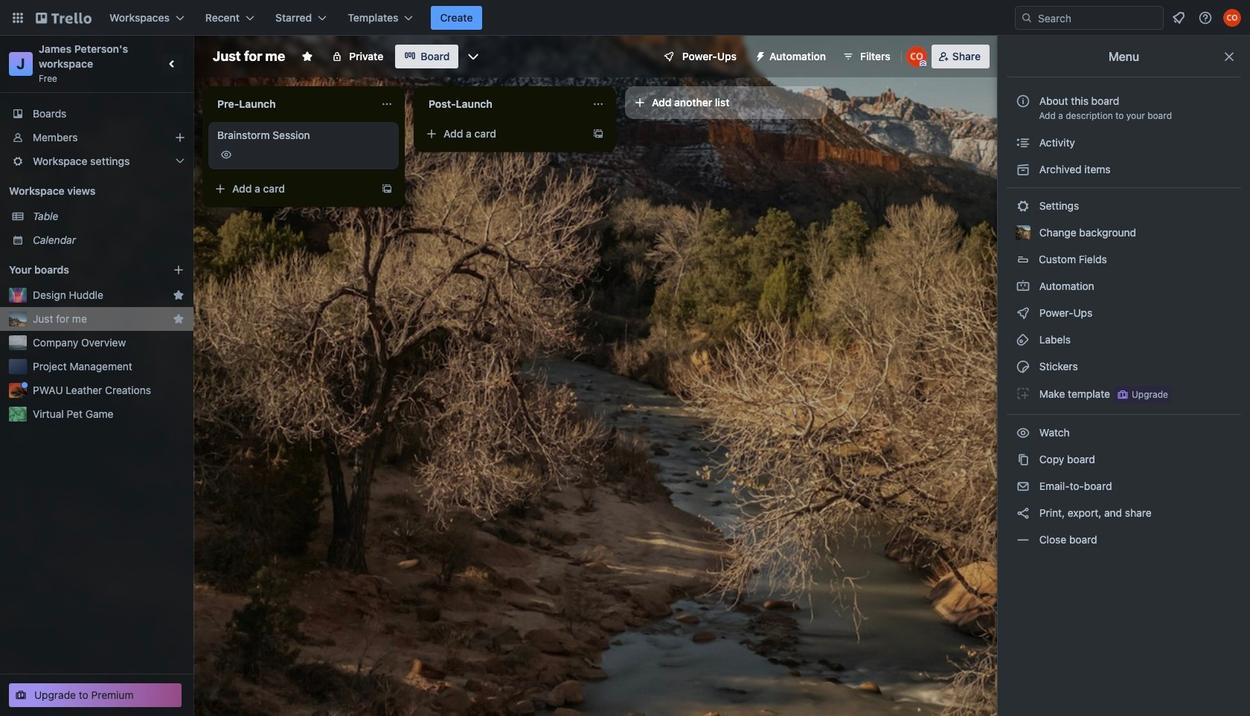 Task type: describe. For each thing, give the bounding box(es) containing it.
10 sm image from the top
[[1016, 506, 1031, 521]]

11 sm image from the top
[[1016, 533, 1031, 548]]

workspace navigation collapse icon image
[[162, 54, 183, 74]]

customize views image
[[466, 49, 481, 64]]

5 sm image from the top
[[1016, 306, 1031, 321]]

9 sm image from the top
[[1016, 453, 1031, 467]]

8 sm image from the top
[[1016, 426, 1031, 441]]

your boards with 6 items element
[[9, 261, 150, 279]]

0 vertical spatial christina overa (christinaovera) image
[[1224, 9, 1241, 27]]

search image
[[1021, 12, 1033, 24]]

3 sm image from the top
[[1016, 199, 1031, 214]]

0 notifications image
[[1170, 9, 1188, 27]]

2 vertical spatial sm image
[[1016, 479, 1031, 494]]

7 sm image from the top
[[1016, 359, 1031, 374]]

1 sm image from the top
[[1016, 135, 1031, 150]]

2 sm image from the top
[[1016, 162, 1031, 177]]

4 sm image from the top
[[1016, 279, 1031, 294]]

6 sm image from the top
[[1016, 333, 1031, 348]]



Task type: vqa. For each thing, say whether or not it's contained in the screenshot.
4th sm image from the top
yes



Task type: locate. For each thing, give the bounding box(es) containing it.
open information menu image
[[1198, 10, 1213, 25]]

1 vertical spatial starred icon image
[[173, 313, 185, 325]]

this member is an admin of this board. image
[[920, 60, 926, 67]]

0 vertical spatial starred icon image
[[173, 290, 185, 301]]

Search field
[[1033, 7, 1163, 28]]

add board image
[[173, 264, 185, 276]]

1 horizontal spatial create from template… image
[[592, 128, 604, 140]]

0 horizontal spatial create from template… image
[[381, 183, 393, 195]]

Board name text field
[[205, 45, 293, 68]]

2 starred icon image from the top
[[173, 313, 185, 325]]

starred icon image
[[173, 290, 185, 301], [173, 313, 185, 325]]

0 vertical spatial sm image
[[749, 45, 770, 65]]

1 vertical spatial create from template… image
[[381, 183, 393, 195]]

back to home image
[[36, 6, 92, 30]]

star or unstar board image
[[302, 51, 314, 63]]

0 horizontal spatial christina overa (christinaovera) image
[[906, 46, 927, 67]]

None text field
[[420, 92, 587, 116]]

1 starred icon image from the top
[[173, 290, 185, 301]]

christina overa (christinaovera) image
[[1224, 9, 1241, 27], [906, 46, 927, 67]]

primary element
[[0, 0, 1250, 36]]

1 horizontal spatial christina overa (christinaovera) image
[[1224, 9, 1241, 27]]

None text field
[[208, 92, 375, 116]]

create from template… image
[[592, 128, 604, 140], [381, 183, 393, 195]]

0 vertical spatial create from template… image
[[592, 128, 604, 140]]

sm image
[[749, 45, 770, 65], [1016, 386, 1031, 401], [1016, 479, 1031, 494]]

1 vertical spatial sm image
[[1016, 386, 1031, 401]]

sm image
[[1016, 135, 1031, 150], [1016, 162, 1031, 177], [1016, 199, 1031, 214], [1016, 279, 1031, 294], [1016, 306, 1031, 321], [1016, 333, 1031, 348], [1016, 359, 1031, 374], [1016, 426, 1031, 441], [1016, 453, 1031, 467], [1016, 506, 1031, 521], [1016, 533, 1031, 548]]

1 vertical spatial christina overa (christinaovera) image
[[906, 46, 927, 67]]



